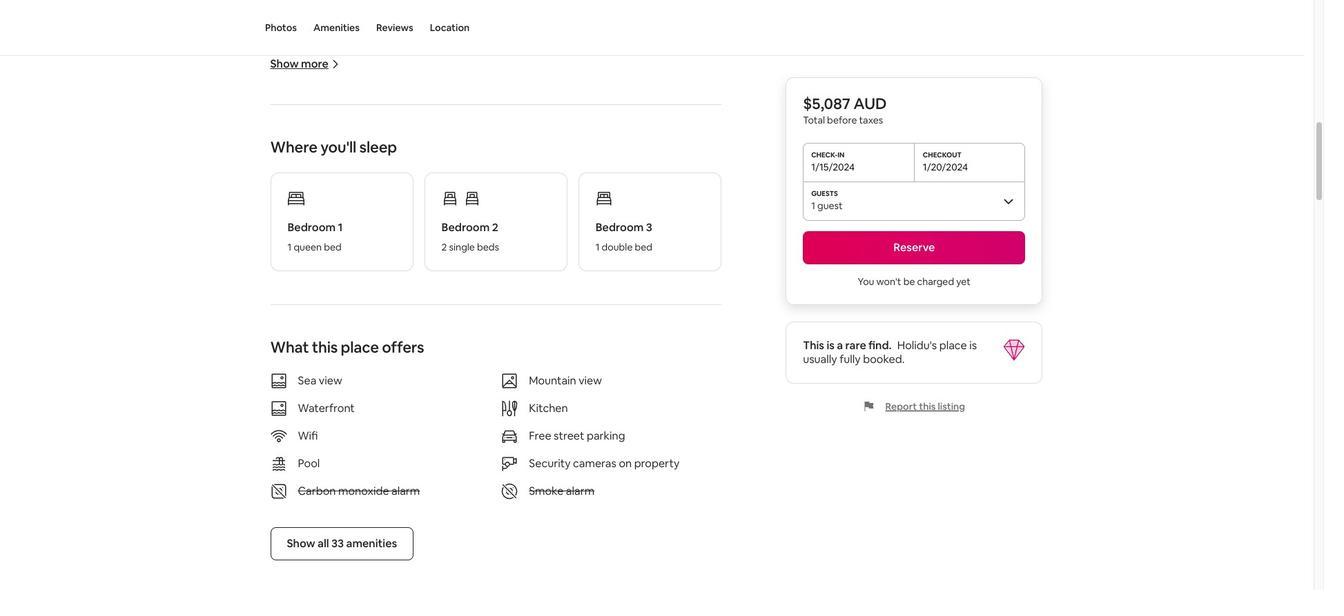 Task type: describe. For each thing, give the bounding box(es) containing it.
won't
[[877, 276, 902, 288]]

a
[[837, 338, 844, 353]]

what this place offers
[[270, 338, 424, 357]]

2 alarm from the left
[[566, 484, 595, 499]]

1 is from the left
[[827, 338, 835, 353]]

you
[[858, 276, 875, 288]]

charged
[[918, 276, 955, 288]]

1/20/2024
[[923, 161, 969, 173]]

bedroom for bedroom 2
[[442, 220, 490, 235]]

33
[[332, 537, 344, 551]]

holidu's
[[898, 338, 938, 353]]

rare
[[846, 338, 867, 353]]

yet
[[957, 276, 971, 288]]

show for show all 33 amenities
[[287, 537, 315, 551]]

report this listing button
[[864, 401, 966, 413]]

1 inside the bedroom 3 1 double bed
[[596, 241, 600, 254]]

mountain view
[[529, 374, 602, 388]]

$5,087 aud
[[803, 94, 887, 113]]

bedroom 2 2 single beds
[[442, 220, 499, 254]]

before
[[828, 114, 858, 126]]

find.
[[869, 338, 892, 353]]

reserve button
[[803, 231, 1026, 265]]

0 vertical spatial 2
[[492, 220, 499, 235]]

reserve
[[894, 240, 936, 255]]

property
[[635, 457, 680, 471]]

you'll
[[321, 137, 357, 157]]

1 guest button
[[803, 182, 1026, 220]]

sea
[[298, 374, 317, 388]]

0 horizontal spatial 2
[[442, 241, 447, 254]]

smoke alarm
[[529, 484, 595, 499]]

carbon
[[298, 484, 336, 499]]

fully
[[840, 352, 861, 367]]

reviews button
[[376, 0, 414, 55]]

all
[[318, 537, 329, 551]]

wifi
[[298, 429, 318, 443]]

kitchen
[[529, 401, 568, 416]]

this is a rare find.
[[803, 338, 892, 353]]

sea view
[[298, 374, 342, 388]]

0 horizontal spatial place
[[341, 338, 379, 357]]

be
[[904, 276, 916, 288]]

show more button
[[270, 57, 340, 71]]

security cameras on property
[[529, 457, 680, 471]]

photos
[[265, 21, 297, 34]]

single
[[449, 241, 475, 254]]

free street parking
[[529, 429, 626, 443]]

listing
[[938, 401, 966, 413]]

reviews
[[376, 21, 414, 34]]

free
[[529, 429, 552, 443]]

report this listing
[[886, 401, 966, 413]]

this for report
[[920, 401, 936, 413]]

amenities
[[314, 21, 360, 34]]

parking
[[587, 429, 626, 443]]



Task type: vqa. For each thing, say whether or not it's contained in the screenshot.
7:52
no



Task type: locate. For each thing, give the bounding box(es) containing it.
1 vertical spatial 2
[[442, 241, 447, 254]]

location button
[[430, 0, 470, 55]]

0 horizontal spatial is
[[827, 338, 835, 353]]

usually
[[803, 352, 838, 367]]

1 horizontal spatial bed
[[635, 241, 653, 254]]

bedroom 3 1 double bed
[[596, 220, 653, 254]]

show all 33 amenities button
[[270, 528, 414, 561]]

is left a
[[827, 338, 835, 353]]

is inside holidu's place is usually fully booked.
[[970, 338, 977, 353]]

bed inside the bedroom 3 1 double bed
[[635, 241, 653, 254]]

location
[[430, 21, 470, 34]]

place right holidu's
[[940, 338, 968, 353]]

bedroom up the queen
[[288, 220, 336, 235]]

cameras
[[573, 457, 617, 471]]

alarm right monoxide
[[392, 484, 420, 499]]

1 view from the left
[[319, 374, 342, 388]]

2 left single
[[442, 241, 447, 254]]

show for show more
[[270, 57, 299, 71]]

2 bedroom from the left
[[442, 220, 490, 235]]

1 inside 1 guest popup button
[[812, 200, 816, 212]]

bedroom inside the bedroom 3 1 double bed
[[596, 220, 644, 235]]

1 vertical spatial this
[[920, 401, 936, 413]]

1 bedroom from the left
[[288, 220, 336, 235]]

bedroom for bedroom 1
[[288, 220, 336, 235]]

report
[[886, 401, 918, 413]]

double
[[602, 241, 633, 254]]

security
[[529, 457, 571, 471]]

2 horizontal spatial bedroom
[[596, 220, 644, 235]]

$5,087 aud total before taxes
[[803, 94, 887, 126]]

bedroom inside bedroom 1 1 queen bed
[[288, 220, 336, 235]]

bed inside bedroom 1 1 queen bed
[[324, 241, 342, 254]]

bed
[[324, 241, 342, 254], [635, 241, 653, 254]]

where
[[270, 137, 318, 157]]

place left offers
[[341, 338, 379, 357]]

1 vertical spatial show
[[287, 537, 315, 551]]

show left more
[[270, 57, 299, 71]]

pool
[[298, 457, 320, 471]]

view for mountain view
[[579, 374, 602, 388]]

show left all
[[287, 537, 315, 551]]

1 alarm from the left
[[392, 484, 420, 499]]

2
[[492, 220, 499, 235], [442, 241, 447, 254]]

sleep
[[360, 137, 397, 157]]

monoxide
[[338, 484, 389, 499]]

bedroom
[[288, 220, 336, 235], [442, 220, 490, 235], [596, 220, 644, 235]]

0 vertical spatial show
[[270, 57, 299, 71]]

1 horizontal spatial 2
[[492, 220, 499, 235]]

view right the mountain
[[579, 374, 602, 388]]

show
[[270, 57, 299, 71], [287, 537, 315, 551]]

2 is from the left
[[970, 338, 977, 353]]

bedroom up single
[[442, 220, 490, 235]]

amenities button
[[314, 0, 360, 55]]

0 horizontal spatial view
[[319, 374, 342, 388]]

view right the sea
[[319, 374, 342, 388]]

show inside button
[[287, 537, 315, 551]]

total
[[803, 114, 825, 126]]

1 horizontal spatial this
[[920, 401, 936, 413]]

queen
[[294, 241, 322, 254]]

0 horizontal spatial this
[[312, 338, 338, 357]]

view
[[319, 374, 342, 388], [579, 374, 602, 388]]

more
[[301, 57, 329, 71]]

smoke
[[529, 484, 564, 499]]

you won't be charged yet
[[858, 276, 971, 288]]

3 bedroom from the left
[[596, 220, 644, 235]]

holidu's place is usually fully booked.
[[803, 338, 977, 367]]

bed down 3
[[635, 241, 653, 254]]

beds
[[477, 241, 499, 254]]

1 guest
[[812, 200, 843, 212]]

bedroom for bedroom 3
[[596, 220, 644, 235]]

street
[[554, 429, 585, 443]]

is right holidu's
[[970, 338, 977, 353]]

bedroom 1 1 queen bed
[[288, 220, 343, 254]]

1 bed from the left
[[324, 241, 342, 254]]

this
[[312, 338, 338, 357], [920, 401, 936, 413]]

on
[[619, 457, 632, 471]]

this for what
[[312, 338, 338, 357]]

photos button
[[265, 0, 297, 55]]

waterfront
[[298, 401, 355, 416]]

bed for 1
[[324, 241, 342, 254]]

taxes
[[860, 114, 884, 126]]

alarm
[[392, 484, 420, 499], [566, 484, 595, 499]]

2 bed from the left
[[635, 241, 653, 254]]

show all 33 amenities
[[287, 537, 397, 551]]

0 horizontal spatial alarm
[[392, 484, 420, 499]]

where you'll sleep
[[270, 137, 397, 157]]

offers
[[382, 338, 424, 357]]

booked.
[[864, 352, 905, 367]]

0 vertical spatial this
[[312, 338, 338, 357]]

2 up beds
[[492, 220, 499, 235]]

1/15/2024
[[812, 161, 855, 173]]

what
[[270, 338, 309, 357]]

1 horizontal spatial view
[[579, 374, 602, 388]]

3
[[646, 220, 653, 235]]

is
[[827, 338, 835, 353], [970, 338, 977, 353]]

show more
[[270, 57, 329, 71]]

1
[[812, 200, 816, 212], [338, 220, 343, 235], [288, 241, 292, 254], [596, 241, 600, 254]]

amenities
[[346, 537, 397, 551]]

place
[[341, 338, 379, 357], [940, 338, 968, 353]]

2 view from the left
[[579, 374, 602, 388]]

mountain
[[529, 374, 577, 388]]

alarm down cameras
[[566, 484, 595, 499]]

1 horizontal spatial place
[[940, 338, 968, 353]]

bedroom inside bedroom 2 2 single beds
[[442, 220, 490, 235]]

view for sea view
[[319, 374, 342, 388]]

bedroom up double
[[596, 220, 644, 235]]

1 horizontal spatial is
[[970, 338, 977, 353]]

this up sea view
[[312, 338, 338, 357]]

1 horizontal spatial bedroom
[[442, 220, 490, 235]]

guest
[[818, 200, 843, 212]]

this left listing
[[920, 401, 936, 413]]

bed right the queen
[[324, 241, 342, 254]]

this
[[803, 338, 825, 353]]

place inside holidu's place is usually fully booked.
[[940, 338, 968, 353]]

bed for 3
[[635, 241, 653, 254]]

0 horizontal spatial bedroom
[[288, 220, 336, 235]]

1 horizontal spatial alarm
[[566, 484, 595, 499]]

carbon monoxide alarm
[[298, 484, 420, 499]]

0 horizontal spatial bed
[[324, 241, 342, 254]]



